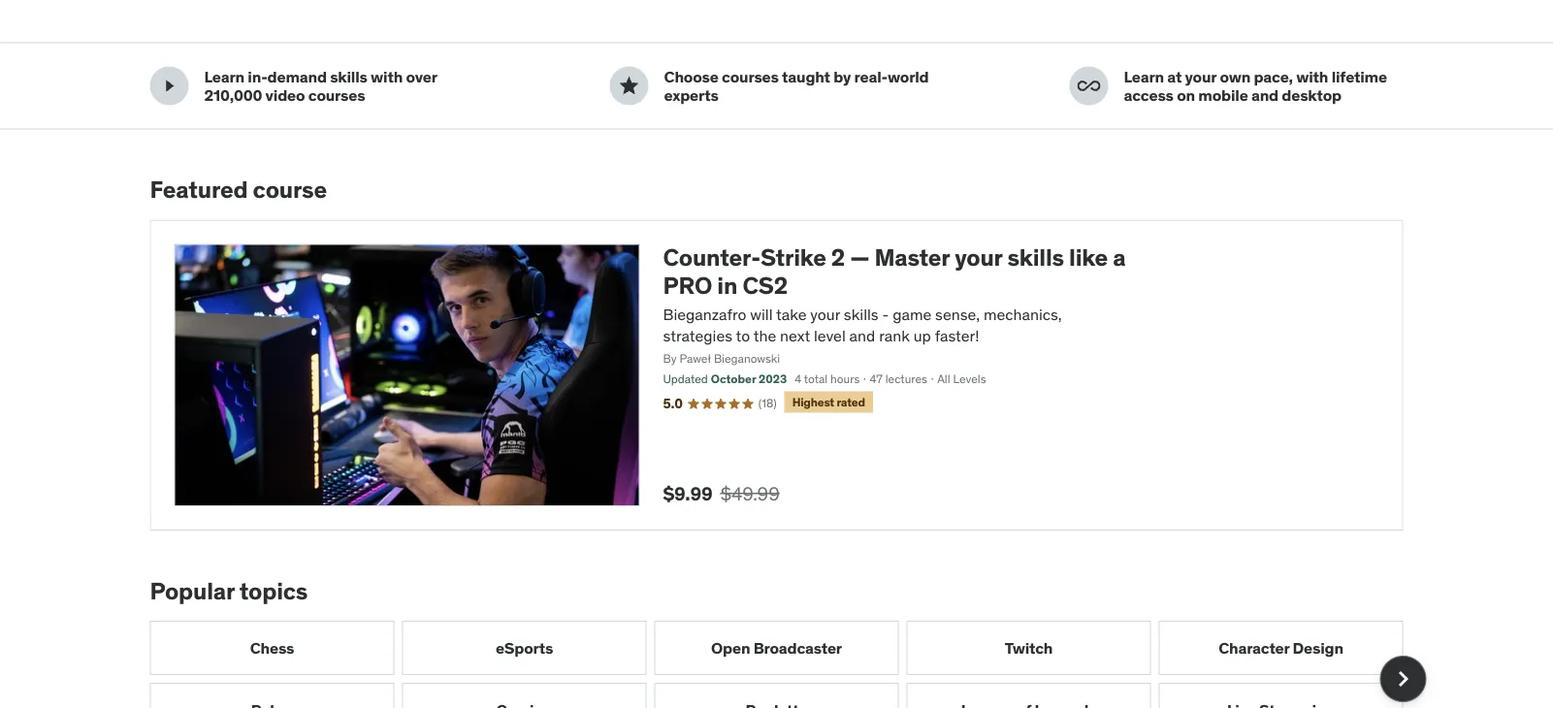 Task type: locate. For each thing, give the bounding box(es) containing it.
1 horizontal spatial with
[[1297, 66, 1329, 86]]

medium image
[[158, 74, 181, 98], [618, 74, 641, 98]]

1 medium image from the left
[[158, 74, 181, 98]]

1 horizontal spatial medium image
[[618, 74, 641, 98]]

mobile
[[1199, 85, 1249, 105]]

real-
[[855, 66, 888, 86]]

experts
[[664, 85, 719, 105]]

0 vertical spatial your
[[1186, 66, 1217, 86]]

counter-strike 2 — master your skills like a pro in cs2 bieganzafro will take your skills - game sense, mechanics, strategies to the next level and rank up faster! by paweł bieganowski
[[663, 243, 1126, 367]]

2 learn from the left
[[1124, 66, 1165, 86]]

learn inside learn in-demand skills with over 210,000 video courses
[[204, 66, 245, 86]]

carousel element
[[150, 621, 1427, 708]]

your inside the 'learn at your own pace, with lifetime access on mobile and desktop'
[[1186, 66, 1217, 86]]

character
[[1219, 638, 1290, 658]]

1 vertical spatial and
[[850, 326, 876, 346]]

0 horizontal spatial and
[[850, 326, 876, 346]]

access
[[1124, 85, 1174, 105]]

5.0
[[663, 395, 683, 413]]

world
[[888, 66, 929, 86]]

4 total hours
[[795, 372, 860, 387]]

open
[[711, 638, 751, 658]]

and left rank
[[850, 326, 876, 346]]

0 vertical spatial skills
[[330, 66, 368, 86]]

1 horizontal spatial courses
[[722, 66, 779, 86]]

0 horizontal spatial your
[[811, 304, 840, 324]]

twitch
[[1005, 638, 1053, 658]]

medium image for choose
[[618, 74, 641, 98]]

your
[[1186, 66, 1217, 86], [955, 243, 1003, 272], [811, 304, 840, 324]]

1 with from the left
[[371, 66, 403, 86]]

with left over
[[371, 66, 403, 86]]

and right "own"
[[1252, 85, 1279, 105]]

pace,
[[1254, 66, 1294, 86]]

your up level
[[811, 304, 840, 324]]

level
[[814, 326, 846, 346]]

your right at
[[1186, 66, 1217, 86]]

lectures
[[886, 372, 928, 387]]

broadcaster
[[754, 638, 842, 658]]

in
[[718, 271, 738, 300]]

skills left -
[[844, 304, 879, 324]]

courses left taught
[[722, 66, 779, 86]]

rated
[[837, 394, 866, 409]]

2 vertical spatial skills
[[844, 304, 879, 324]]

1 horizontal spatial learn
[[1124, 66, 1165, 86]]

courses right "video"
[[308, 85, 365, 105]]

1 horizontal spatial your
[[955, 243, 1003, 272]]

1 learn from the left
[[204, 66, 245, 86]]

bieganowski
[[714, 352, 780, 367]]

0 horizontal spatial courses
[[308, 85, 365, 105]]

on
[[1177, 85, 1196, 105]]

0 horizontal spatial with
[[371, 66, 403, 86]]

1 horizontal spatial skills
[[844, 304, 879, 324]]

0 horizontal spatial skills
[[330, 66, 368, 86]]

with inside the 'learn at your own pace, with lifetime access on mobile and desktop'
[[1297, 66, 1329, 86]]

featured
[[150, 175, 248, 204]]

esports
[[496, 638, 553, 658]]

with right pace,
[[1297, 66, 1329, 86]]

your up sense,
[[955, 243, 1003, 272]]

medium image for learn
[[158, 74, 181, 98]]

levels
[[954, 372, 987, 387]]

at
[[1168, 66, 1182, 86]]

learn left in-
[[204, 66, 245, 86]]

master
[[875, 243, 950, 272]]

mechanics,
[[984, 304, 1062, 324]]

medium image
[[1078, 74, 1101, 98]]

with inside learn in-demand skills with over 210,000 video courses
[[371, 66, 403, 86]]

skills right the demand
[[330, 66, 368, 86]]

0 vertical spatial and
[[1252, 85, 1279, 105]]

choose courses taught by real-world experts
[[664, 66, 929, 105]]

own
[[1220, 66, 1251, 86]]

2 horizontal spatial your
[[1186, 66, 1217, 86]]

popular
[[150, 577, 234, 606]]

1 vertical spatial your
[[955, 243, 1003, 272]]

next image
[[1388, 664, 1419, 695]]

and inside counter-strike 2 — master your skills like a pro in cs2 bieganzafro will take your skills - game sense, mechanics, strategies to the next level and rank up faster! by paweł bieganowski
[[850, 326, 876, 346]]

$9.99
[[663, 482, 713, 505]]

learn left at
[[1124, 66, 1165, 86]]

courses
[[722, 66, 779, 86], [308, 85, 365, 105]]

in-
[[248, 66, 267, 86]]

counter-
[[663, 243, 761, 272]]

with
[[371, 66, 403, 86], [1297, 66, 1329, 86]]

2 vertical spatial your
[[811, 304, 840, 324]]

medium image left experts
[[618, 74, 641, 98]]

learn
[[204, 66, 245, 86], [1124, 66, 1165, 86]]

2 horizontal spatial skills
[[1008, 243, 1065, 272]]

esports link
[[402, 621, 647, 675]]

skills left the like at the top right of page
[[1008, 243, 1065, 272]]

skills inside learn in-demand skills with over 210,000 video courses
[[330, 66, 368, 86]]

$9.99 $49.99
[[663, 482, 780, 505]]

2023
[[759, 372, 787, 387]]

learn at your own pace, with lifetime access on mobile and desktop
[[1124, 66, 1388, 105]]

$49.99
[[720, 482, 780, 505]]

take
[[776, 304, 807, 324]]

medium image left 210,000
[[158, 74, 181, 98]]

learn for learn at your own pace, with lifetime access on mobile and desktop
[[1124, 66, 1165, 86]]

a
[[1113, 243, 1126, 272]]

open broadcaster
[[711, 638, 842, 658]]

courses inside choose courses taught by real-world experts
[[722, 66, 779, 86]]

like
[[1070, 243, 1108, 272]]

rank
[[879, 326, 910, 346]]

and
[[1252, 85, 1279, 105], [850, 326, 876, 346]]

learn inside the 'learn at your own pace, with lifetime access on mobile and desktop'
[[1124, 66, 1165, 86]]

bieganzafro
[[663, 304, 747, 324]]

character design link
[[1159, 621, 1404, 675]]

2 with from the left
[[1297, 66, 1329, 86]]

0 horizontal spatial medium image
[[158, 74, 181, 98]]

0 horizontal spatial learn
[[204, 66, 245, 86]]

(18)
[[759, 396, 777, 411]]

open broadcaster link
[[655, 621, 899, 675]]

1 horizontal spatial and
[[1252, 85, 1279, 105]]

next
[[780, 326, 810, 346]]

2 medium image from the left
[[618, 74, 641, 98]]

up
[[914, 326, 932, 346]]

learn for learn in-demand skills with over 210,000 video courses
[[204, 66, 245, 86]]

by
[[834, 66, 851, 86]]

skills
[[330, 66, 368, 86], [1008, 243, 1065, 272], [844, 304, 879, 324]]



Task type: vqa. For each thing, say whether or not it's contained in the screenshot.
real-
yes



Task type: describe. For each thing, give the bounding box(es) containing it.
over
[[406, 66, 437, 86]]

sense,
[[936, 304, 980, 324]]

all levels
[[938, 372, 987, 387]]

demand
[[267, 66, 327, 86]]

1 vertical spatial skills
[[1008, 243, 1065, 272]]

hours
[[831, 372, 860, 387]]

to
[[736, 326, 750, 346]]

featured course
[[150, 175, 327, 204]]

cs2
[[743, 271, 788, 300]]

2
[[832, 243, 845, 272]]

strategies
[[663, 326, 733, 346]]

total
[[804, 372, 828, 387]]

47 lectures
[[870, 372, 928, 387]]

learn in-demand skills with over 210,000 video courses
[[204, 66, 437, 105]]

and inside the 'learn at your own pace, with lifetime access on mobile and desktop'
[[1252, 85, 1279, 105]]

210,000
[[204, 85, 262, 105]]

character design
[[1219, 638, 1344, 658]]

by
[[663, 352, 677, 367]]

will
[[750, 304, 773, 324]]

paweł
[[680, 352, 711, 367]]

updated
[[663, 372, 708, 387]]

twitch link
[[907, 621, 1152, 675]]

chess link
[[150, 621, 395, 675]]

game
[[893, 304, 932, 324]]

updated october 2023
[[663, 372, 787, 387]]

october
[[711, 372, 756, 387]]

highest rated
[[793, 394, 866, 409]]

—
[[850, 243, 870, 272]]

strike
[[761, 243, 827, 272]]

the
[[754, 326, 777, 346]]

popular topics
[[150, 577, 308, 606]]

pro
[[663, 271, 713, 300]]

faster!
[[935, 326, 980, 346]]

4
[[795, 372, 802, 387]]

47
[[870, 372, 883, 387]]

video
[[266, 85, 305, 105]]

choose
[[664, 66, 719, 86]]

-
[[883, 304, 889, 324]]

courses inside learn in-demand skills with over 210,000 video courses
[[308, 85, 365, 105]]

topics
[[239, 577, 308, 606]]

highest
[[793, 394, 835, 409]]

all
[[938, 372, 951, 387]]

design
[[1293, 638, 1344, 658]]

chess
[[250, 638, 294, 658]]

lifetime
[[1332, 66, 1388, 86]]

desktop
[[1282, 85, 1342, 105]]

course
[[253, 175, 327, 204]]

taught
[[782, 66, 831, 86]]



